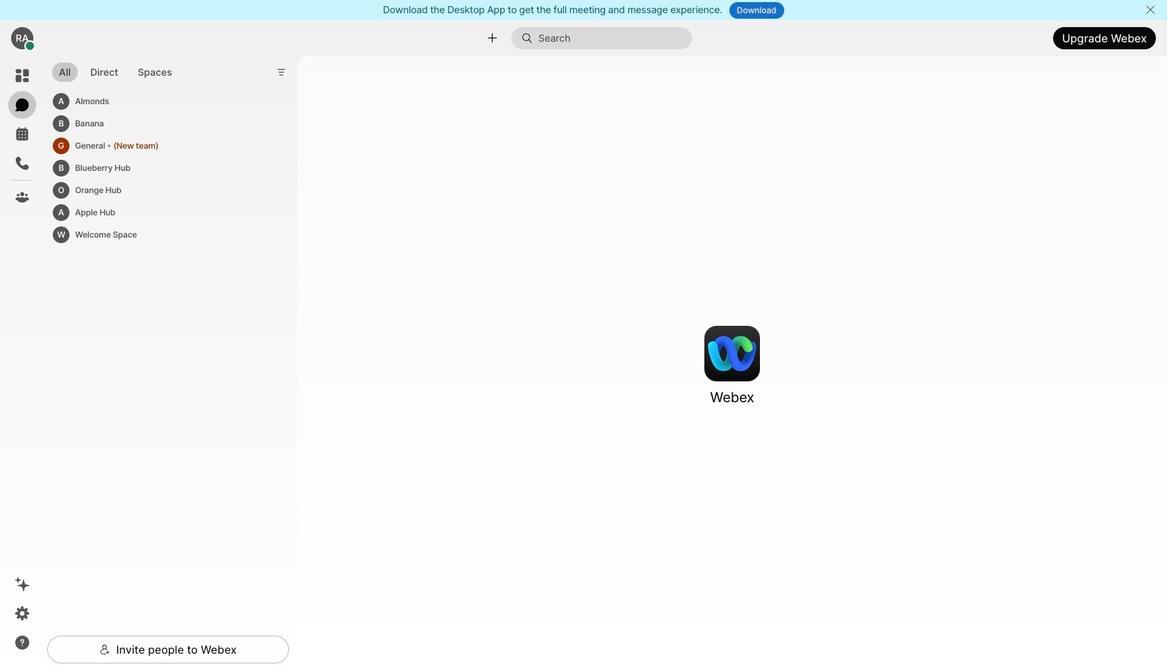 Task type: vqa. For each thing, say whether or not it's contained in the screenshot.
navigation
yes



Task type: describe. For each thing, give the bounding box(es) containing it.
banana list item
[[50, 112, 278, 135]]

apple hub list item
[[50, 201, 278, 223]]

blueberry hub list item
[[50, 157, 278, 179]]

webex tab list
[[8, 62, 36, 211]]

orange hub list item
[[50, 179, 278, 201]]



Task type: locate. For each thing, give the bounding box(es) containing it.
tab list
[[49, 54, 183, 86]]

welcome space list item
[[50, 223, 278, 246]]

cancel_16 image
[[1145, 4, 1156, 15]]

navigation
[[0, 56, 44, 669]]

almonds list item
[[50, 90, 278, 112]]

general list item
[[50, 135, 278, 157]]

(new team) element
[[113, 138, 158, 153]]



